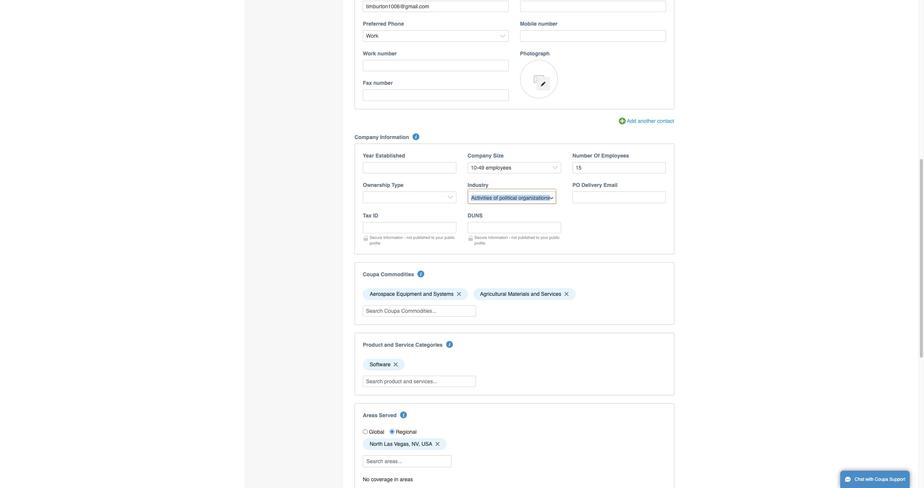 Task type: locate. For each thing, give the bounding box(es) containing it.
additional information image for product and service categories
[[446, 341, 453, 348]]

additional information image up year established text box
[[413, 133, 419, 140]]

and left services
[[531, 291, 540, 297]]

information
[[380, 134, 409, 140], [383, 235, 403, 240], [488, 235, 508, 240]]

1 secure information - not published to your public profile from the left
[[370, 235, 455, 245]]

2 profile from the left
[[474, 241, 485, 245]]

2 selected list box from the top
[[360, 357, 669, 373]]

email
[[604, 182, 618, 188]]

mobile number
[[520, 21, 558, 27]]

north las vegas, nv, usa
[[370, 441, 432, 447]]

Tax ID text field
[[363, 222, 456, 234]]

1 horizontal spatial your
[[540, 235, 548, 240]]

number right fax
[[373, 80, 393, 86]]

coupa up the aerospace
[[363, 272, 379, 278]]

company for company information
[[355, 134, 379, 140]]

secure information - not published to your public profile
[[370, 235, 455, 245], [474, 235, 560, 245]]

PO Delivery Email text field
[[572, 192, 666, 203]]

public for tax id
[[444, 235, 455, 240]]

-
[[404, 235, 406, 240], [509, 235, 510, 240]]

tax id
[[363, 213, 378, 219]]

0 vertical spatial coupa
[[363, 272, 379, 278]]

0 horizontal spatial company
[[355, 134, 379, 140]]

additional information image for company information
[[413, 133, 419, 140]]

1 horizontal spatial additional information image
[[413, 133, 419, 140]]

0 vertical spatial company
[[355, 134, 379, 140]]

employees
[[601, 153, 629, 159]]

and left service
[[384, 342, 394, 348]]

to for tax id
[[431, 235, 435, 240]]

1 vertical spatial selected list box
[[360, 357, 669, 373]]

1 horizontal spatial profile
[[474, 241, 485, 245]]

None radio
[[363, 430, 368, 435], [390, 430, 395, 435], [363, 430, 368, 435], [390, 430, 395, 435]]

your down the tax id 'text box'
[[436, 235, 443, 240]]

None text field
[[363, 1, 509, 12]]

size
[[493, 153, 504, 159]]

duns
[[468, 213, 483, 219]]

areas
[[400, 477, 413, 483]]

your
[[436, 235, 443, 240], [540, 235, 548, 240]]

year established
[[363, 153, 405, 159]]

to down duns text field at the right of the page
[[536, 235, 539, 240]]

- down duns text field at the right of the page
[[509, 235, 510, 240]]

0 horizontal spatial and
[[384, 342, 394, 348]]

1 horizontal spatial and
[[423, 291, 432, 297]]

no
[[363, 477, 370, 483]]

number
[[572, 153, 592, 159]]

0 horizontal spatial published
[[413, 235, 430, 240]]

additional information image
[[418, 271, 425, 278]]

1 selected list box from the top
[[360, 287, 669, 302]]

global
[[369, 429, 384, 435]]

secure information - not published to your public profile for duns
[[474, 235, 560, 245]]

your for tax id
[[436, 235, 443, 240]]

1 horizontal spatial to
[[536, 235, 539, 240]]

product
[[363, 342, 383, 348]]

secure information - not published to your public profile for tax id
[[370, 235, 455, 245]]

and left systems
[[423, 291, 432, 297]]

additional information image right "served"
[[400, 412, 407, 419]]

information down the tax id 'text box'
[[383, 235, 403, 240]]

additional information image for areas served
[[400, 412, 407, 419]]

secure down 'id'
[[370, 235, 382, 240]]

number of employees
[[572, 153, 629, 159]]

selected areas list box
[[360, 437, 669, 452]]

not down the tax id 'text box'
[[407, 235, 412, 240]]

2 to from the left
[[536, 235, 539, 240]]

number right mobile
[[538, 21, 558, 27]]

1 published from the left
[[413, 235, 430, 240]]

another
[[638, 118, 656, 124]]

0 vertical spatial additional information image
[[413, 133, 419, 140]]

Number Of Employees text field
[[572, 162, 666, 174]]

id
[[373, 213, 378, 219]]

0 horizontal spatial secure
[[370, 235, 382, 240]]

published for duns
[[518, 235, 535, 240]]

0 horizontal spatial your
[[436, 235, 443, 240]]

support
[[890, 477, 905, 482]]

- down the tax id 'text box'
[[404, 235, 406, 240]]

company left size
[[468, 153, 492, 159]]

company
[[355, 134, 379, 140], [468, 153, 492, 159]]

2 published from the left
[[518, 235, 535, 240]]

1 horizontal spatial -
[[509, 235, 510, 240]]

selected list box containing aerospace equipment and systems
[[360, 287, 669, 302]]

information for tax id
[[383, 235, 403, 240]]

2 - from the left
[[509, 235, 510, 240]]

1 secure from the left
[[370, 235, 382, 240]]

0 horizontal spatial profile
[[370, 241, 380, 245]]

published
[[413, 235, 430, 240], [518, 235, 535, 240]]

1 horizontal spatial company
[[468, 153, 492, 159]]

aerospace equipment and systems option
[[363, 288, 468, 300]]

established
[[375, 153, 405, 159]]

not
[[407, 235, 412, 240], [511, 235, 517, 240]]

mobile
[[520, 21, 537, 27]]

2 horizontal spatial additional information image
[[446, 341, 453, 348]]

usa
[[421, 441, 432, 447]]

secure information - not published to your public profile down the tax id 'text box'
[[370, 235, 455, 245]]

tax
[[363, 213, 372, 219]]

ownership type
[[363, 182, 404, 188]]

1 public from the left
[[444, 235, 455, 240]]

number right work
[[377, 51, 397, 57]]

coupa right with
[[875, 477, 888, 482]]

and for equipment
[[423, 291, 432, 297]]

not down duns text field at the right of the page
[[511, 235, 517, 240]]

1 not from the left
[[407, 235, 412, 240]]

secure down duns at the top of the page
[[474, 235, 487, 240]]

1 profile from the left
[[370, 241, 380, 245]]

1 horizontal spatial published
[[518, 235, 535, 240]]

selected list box
[[360, 287, 669, 302], [360, 357, 669, 373]]

with
[[866, 477, 874, 482]]

po
[[572, 182, 580, 188]]

profile down 'id'
[[370, 241, 380, 245]]

public
[[444, 235, 455, 240], [549, 235, 560, 240]]

1 horizontal spatial not
[[511, 235, 517, 240]]

1 vertical spatial company
[[468, 153, 492, 159]]

2 not from the left
[[511, 235, 517, 240]]

0 vertical spatial selected list box
[[360, 287, 669, 302]]

2 vertical spatial number
[[373, 80, 393, 86]]

1 vertical spatial coupa
[[875, 477, 888, 482]]

1 horizontal spatial secure
[[474, 235, 487, 240]]

and inside option
[[531, 291, 540, 297]]

categories
[[415, 342, 443, 348]]

0 horizontal spatial secure information - not published to your public profile
[[370, 235, 455, 245]]

company up year
[[355, 134, 379, 140]]

number for mobile number
[[538, 21, 558, 27]]

add another contact
[[627, 118, 674, 124]]

2 vertical spatial additional information image
[[400, 412, 407, 419]]

1 your from the left
[[436, 235, 443, 240]]

1 horizontal spatial public
[[549, 235, 560, 240]]

to down the tax id 'text box'
[[431, 235, 435, 240]]

your down duns text field at the right of the page
[[540, 235, 548, 240]]

and inside "option"
[[423, 291, 432, 297]]

public for duns
[[549, 235, 560, 240]]

2 secure information - not published to your public profile from the left
[[474, 235, 560, 245]]

2 public from the left
[[549, 235, 560, 240]]

company information
[[355, 134, 409, 140]]

number for fax number
[[373, 80, 393, 86]]

2 horizontal spatial and
[[531, 291, 540, 297]]

delivery
[[582, 182, 602, 188]]

secure for duns
[[474, 235, 487, 240]]

1 vertical spatial additional information image
[[446, 341, 453, 348]]

information down duns text field at the right of the page
[[488, 235, 508, 240]]

1 horizontal spatial coupa
[[875, 477, 888, 482]]

DUNS text field
[[468, 222, 561, 234]]

nv,
[[412, 441, 420, 447]]

number
[[538, 21, 558, 27], [377, 51, 397, 57], [373, 80, 393, 86]]

secure information - not published to your public profile down duns text field at the right of the page
[[474, 235, 560, 245]]

0 horizontal spatial public
[[444, 235, 455, 240]]

software option
[[363, 359, 405, 371]]

published down duns text field at the right of the page
[[518, 235, 535, 240]]

additional information image
[[413, 133, 419, 140], [446, 341, 453, 348], [400, 412, 407, 419]]

profile
[[370, 241, 380, 245], [474, 241, 485, 245]]

1 vertical spatial number
[[377, 51, 397, 57]]

additional information image right the categories
[[446, 341, 453, 348]]

Search Coupa Commodities... field
[[363, 305, 476, 317]]

1 - from the left
[[404, 235, 406, 240]]

2 secure from the left
[[474, 235, 487, 240]]

company size
[[468, 153, 504, 159]]

0 horizontal spatial to
[[431, 235, 435, 240]]

1 to from the left
[[431, 235, 435, 240]]

Search areas... text field
[[364, 456, 451, 467]]

vegas,
[[394, 441, 410, 447]]

coupa
[[363, 272, 379, 278], [875, 477, 888, 482]]

0 vertical spatial number
[[538, 21, 558, 27]]

- for tax id
[[404, 235, 406, 240]]

areas
[[363, 413, 378, 419]]

type
[[392, 182, 404, 188]]

0 horizontal spatial not
[[407, 235, 412, 240]]

to for duns
[[536, 235, 539, 240]]

agricultural materials and services
[[480, 291, 561, 297]]

areas served
[[363, 413, 397, 419]]

po delivery email
[[572, 182, 618, 188]]

published down the tax id 'text box'
[[413, 235, 430, 240]]

2 your from the left
[[540, 235, 548, 240]]

selected list box containing software
[[360, 357, 669, 373]]

0 horizontal spatial -
[[404, 235, 406, 240]]

chat with coupa support button
[[840, 471, 910, 488]]

profile down duns at the top of the page
[[474, 241, 485, 245]]

and
[[423, 291, 432, 297], [531, 291, 540, 297], [384, 342, 394, 348]]

1 horizontal spatial secure information - not published to your public profile
[[474, 235, 560, 245]]

no coverage in areas
[[363, 477, 413, 483]]

not for duns
[[511, 235, 517, 240]]

0 horizontal spatial additional information image
[[400, 412, 407, 419]]

secure
[[370, 235, 382, 240], [474, 235, 487, 240]]

photograph
[[520, 51, 550, 57]]

aerospace
[[370, 291, 395, 297]]

contact
[[657, 118, 674, 124]]

to
[[431, 235, 435, 240], [536, 235, 539, 240]]

north las vegas, nv, usa option
[[363, 439, 447, 450]]



Task type: describe. For each thing, give the bounding box(es) containing it.
Role text field
[[520, 1, 666, 12]]

in
[[394, 477, 398, 483]]

preferred
[[363, 21, 386, 27]]

regional
[[396, 429, 417, 435]]

add another contact button
[[619, 117, 674, 126]]

ownership
[[363, 182, 390, 188]]

equipment
[[396, 291, 422, 297]]

not for tax id
[[407, 235, 412, 240]]

fax
[[363, 80, 372, 86]]

and for materials
[[531, 291, 540, 297]]

number for work number
[[377, 51, 397, 57]]

aerospace equipment and systems
[[370, 291, 454, 297]]

Work number text field
[[363, 60, 509, 71]]

Mobile number text field
[[520, 30, 666, 42]]

Search product and services... field
[[363, 376, 476, 388]]

add
[[627, 118, 636, 124]]

information for duns
[[488, 235, 508, 240]]

systems
[[433, 291, 454, 297]]

of
[[594, 153, 600, 159]]

agricultural
[[480, 291, 506, 297]]

las
[[384, 441, 393, 447]]

coupa inside button
[[875, 477, 888, 482]]

chat with coupa support
[[855, 477, 905, 482]]

fax number
[[363, 80, 393, 86]]

information up established
[[380, 134, 409, 140]]

Fax number text field
[[363, 90, 509, 101]]

materials
[[508, 291, 529, 297]]

selected list box for coupa commodities
[[360, 287, 669, 302]]

selected list box for product and service categories
[[360, 357, 669, 373]]

change image image
[[541, 81, 546, 87]]

profile for duns
[[474, 241, 485, 245]]

product and service categories
[[363, 342, 443, 348]]

coupa commodities
[[363, 272, 414, 278]]

work
[[363, 51, 376, 57]]

commodities
[[381, 272, 414, 278]]

company for company size
[[468, 153, 492, 159]]

industry
[[468, 182, 488, 188]]

phone
[[388, 21, 404, 27]]

served
[[379, 413, 397, 419]]

year
[[363, 153, 374, 159]]

photograph image
[[520, 60, 558, 98]]

Industry text field
[[468, 192, 556, 204]]

your for duns
[[540, 235, 548, 240]]

north
[[370, 441, 383, 447]]

Year Established text field
[[363, 162, 456, 174]]

profile for tax id
[[370, 241, 380, 245]]

work number
[[363, 51, 397, 57]]

- for duns
[[509, 235, 510, 240]]

services
[[541, 291, 561, 297]]

secure for tax id
[[370, 235, 382, 240]]

software
[[370, 362, 391, 368]]

coverage
[[371, 477, 393, 483]]

0 horizontal spatial coupa
[[363, 272, 379, 278]]

chat
[[855, 477, 864, 482]]

service
[[395, 342, 414, 348]]

agricultural materials and services option
[[473, 288, 576, 300]]

preferred phone
[[363, 21, 404, 27]]

published for tax id
[[413, 235, 430, 240]]



Task type: vqa. For each thing, say whether or not it's contained in the screenshot.
received to the top
no



